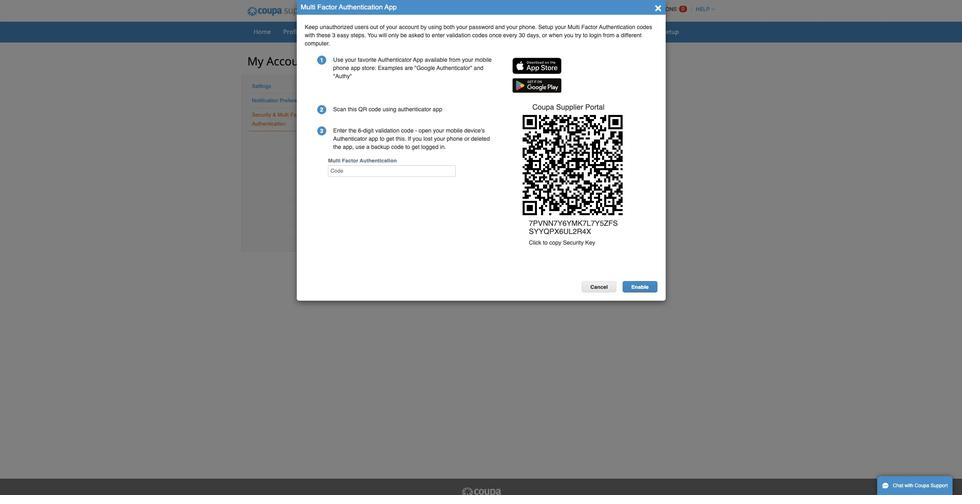 Task type: vqa. For each thing, say whether or not it's contained in the screenshot.
alert
no



Task type: describe. For each thing, give the bounding box(es) containing it.
portal
[[585, 103, 605, 111]]

app left if
[[386, 129, 399, 139]]

code right sms,
[[413, 222, 425, 228]]

click
[[529, 240, 541, 246]]

1 horizontal spatial the
[[348, 127, 356, 134]]

mobile inside using sms, a code will be sent to your mobile phone number. enter verification code when prompted and select ok. sms rates apply.
[[476, 222, 493, 228]]

this.
[[396, 136, 406, 142]]

users
[[355, 24, 369, 30]]

access
[[393, 111, 410, 117]]

with inside button
[[905, 484, 913, 489]]

are
[[405, 65, 413, 71]]

business performance link
[[507, 25, 582, 38]]

using inside keep unauthorized users out of your account by using both your password and your phone. setup your multi factor authentication codes with these 3 easy steps. you will only be asked to enter validation codes once every 30 days, or when you try to login from a different computer.
[[428, 24, 442, 30]]

your inside using sms, a code will be sent to your mobile phone number. enter verification code when prompted and select ok. sms rates apply.
[[463, 222, 474, 228]]

store:
[[362, 65, 376, 71]]

verification
[[376, 230, 404, 237]]

sourcing link
[[584, 25, 619, 38]]

scan
[[333, 106, 346, 113]]

multi factor authentication app
[[301, 3, 397, 11]]

Enable for Both Account Access (Login) and Payment Changes radio
[[327, 110, 333, 121]]

disabled
[[401, 131, 422, 138]]

days,
[[527, 32, 540, 39]]

ok.
[[488, 230, 498, 237]]

catalogs link
[[470, 25, 506, 38]]

remit-
[[508, 99, 523, 106]]

chat
[[893, 484, 903, 489]]

0 horizontal spatial for
[[352, 111, 359, 117]]

security inside security & multi factor authentication
[[252, 112, 271, 118]]

notification preferences link
[[252, 98, 308, 104]]

via
[[327, 129, 337, 139]]

authenticator
[[398, 106, 431, 113]]

account
[[399, 24, 419, 30]]

asn
[[416, 27, 428, 36]]

0 horizontal spatial coupa supplier portal image
[[241, 1, 347, 22]]

0 horizontal spatial only
[[352, 99, 362, 106]]

authentication inside keep unauthorized users out of your account by using both your password and your phone. setup your multi factor authentication codes with these 3 easy steps. you will only be asked to enter validation codes once every 30 days, or when you try to login from a different computer.
[[599, 24, 635, 30]]

authenticator up use
[[339, 129, 384, 139]]

code right qr on the top of page
[[369, 106, 381, 113]]

home
[[254, 27, 271, 36]]

7pvnn7y6ymk7l7y5zfs syyqpx6ul2r4x click to copy security key
[[529, 219, 618, 246]]

1 vertical spatial account
[[372, 111, 391, 117]]

1 horizontal spatial coupa supplier portal image
[[461, 488, 501, 496]]

chat with coupa support
[[893, 484, 948, 489]]

both
[[444, 24, 455, 30]]

to right try
[[583, 32, 588, 39]]

to)
[[523, 99, 531, 106]]

authentication up users
[[339, 3, 383, 11]]

multi up enable only for payment changes (required for changing legal entity or remit-to) option
[[327, 76, 348, 89]]

(login)
[[411, 111, 428, 117]]

"authy"
[[333, 73, 352, 80]]

computer.
[[305, 40, 330, 47]]

phone inside 'use your favorite authenticator app available from your mobile phone app store: examples are "google authenticator" and "authy"'
[[333, 65, 349, 71]]

number.
[[512, 222, 533, 228]]

home link
[[248, 25, 276, 38]]

2 horizontal spatial for
[[441, 99, 448, 106]]

authenticator inside 'use your favorite authenticator app available from your mobile phone app store: examples are "google authenticator" and "authy"'
[[378, 57, 412, 63]]

0 horizontal spatial the
[[333, 144, 341, 150]]

setup inside keep unauthorized users out of your account by using both your password and your phone. setup your multi factor authentication codes with these 3 easy steps. you will only be asked to enter validation codes once every 30 days, or when you try to login from a different computer.
[[538, 24, 553, 30]]

app inside 'use your favorite authenticator app available from your mobile phone app store: examples are "google authenticator" and "authy"'
[[413, 57, 423, 63]]

cancel
[[590, 284, 608, 290]]

factor down the app,
[[342, 158, 358, 164]]

authentication inside my account security & multi factor authentication
[[393, 58, 444, 68]]

multi up keep
[[301, 3, 315, 11]]

setup link
[[657, 25, 684, 38]]

add-ons
[[626, 27, 650, 36]]

0 horizontal spatial account
[[266, 53, 310, 69]]

0 vertical spatial get
[[386, 136, 394, 142]]

and inside using sms, a code will be sent to your mobile phone number. enter verification code when prompted and select ok. sms rates apply.
[[460, 230, 470, 237]]

unauthorized
[[320, 24, 353, 30]]

will inside keep unauthorized users out of your account by using both your password and your phone. setup your multi factor authentication codes with these 3 easy steps. you will only be asked to enter validation codes once every 30 days, or when you try to login from a different computer.
[[379, 32, 387, 39]]

to up the backup
[[380, 136, 385, 142]]

using an authenticator app available from your mobile phone app store
[[376, 156, 543, 171]]

digit
[[363, 127, 374, 134]]

mobile inside using an authenticator app available from your mobile phone app store
[[497, 156, 514, 163]]

in.
[[440, 144, 446, 150]]

×
[[655, 0, 661, 14]]

profile
[[283, 27, 302, 36]]

coupa inside button
[[915, 484, 929, 489]]

and inside 'use your favorite authenticator app available from your mobile phone app store: examples are "google authenticator" and "authy"'
[[474, 65, 483, 71]]

enter
[[432, 32, 445, 39]]

scan this qr code using authenticator app
[[333, 106, 442, 113]]

enter inside 'enter the 6-digit validation code - open your mobile device's authenticator app to get this. if you lost your phone or deleted the app, use a backup code to get logged in.'
[[333, 127, 347, 134]]

coupa supplier portal
[[532, 103, 605, 111]]

changing
[[449, 99, 471, 106]]

use your favorite authenticator app available from your mobile phone app store: examples are "google authenticator" and "authy"
[[333, 57, 492, 80]]

app,
[[343, 144, 354, 150]]

(required
[[417, 99, 440, 106]]

enable for both account access (login) and payment changes
[[334, 111, 484, 117]]

invoices
[[440, 27, 463, 36]]

you inside keep unauthorized users out of your account by using both your password and your phone. setup your multi factor authentication codes with these 3 easy steps. you will only be asked to enter validation codes once every 30 days, or when you try to login from a different computer.
[[564, 32, 573, 39]]

1 horizontal spatial for
[[364, 99, 370, 106]]

2
[[320, 106, 323, 113]]

be inside using sms, a code will be sent to your mobile phone number. enter verification code when prompted and select ok. sms rates apply.
[[436, 222, 443, 228]]

catalogs
[[476, 27, 500, 36]]

enable only for payment changes (required for changing legal entity or remit-to)
[[334, 99, 531, 106]]

3 inside keep unauthorized users out of your account by using both your password and your phone. setup your multi factor authentication codes with these 3 easy steps. you will only be asked to enter validation codes once every 30 days, or when you try to login from a different computer.
[[332, 32, 335, 39]]

entity
[[487, 99, 500, 106]]

0 vertical spatial codes
[[637, 24, 652, 30]]

sms
[[500, 230, 512, 237]]

1 horizontal spatial payment
[[440, 111, 461, 117]]

authentication inside security & multi factor authentication
[[252, 121, 286, 127]]

factor inside security & multi factor authentication
[[290, 112, 305, 118]]

apply.
[[528, 230, 543, 237]]

prompted
[[434, 230, 459, 237]]

security inside my account security & multi factor authentication
[[313, 58, 340, 68]]

enable right "enable for both account access (login) and payment changes" radio
[[334, 111, 351, 117]]

0 vertical spatial payment
[[371, 99, 392, 106]]

your inside using an authenticator app available from your mobile phone app store
[[484, 156, 495, 163]]

authentication down are
[[380, 76, 442, 89]]

code down this.
[[391, 144, 404, 150]]

1 horizontal spatial setup
[[662, 27, 679, 36]]

mobile inside 'enter the 6-digit validation code - open your mobile device's authenticator app to get this. if you lost your phone or deleted the app, use a backup code to get logged in.'
[[446, 127, 463, 134]]

device's
[[464, 127, 485, 134]]

examples
[[378, 65, 403, 71]]

authenticator inside 'enter the 6-digit validation code - open your mobile device's authenticator app to get this. if you lost your phone or deleted the app, use a backup code to get logged in.'
[[333, 136, 367, 142]]

phone.
[[519, 24, 537, 30]]

these
[[317, 32, 331, 39]]

notification
[[252, 98, 278, 104]]

support
[[931, 484, 948, 489]]

login
[[589, 32, 601, 39]]

30
[[519, 32, 525, 39]]

a inside 'enter the 6-digit validation code - open your mobile device's authenticator app to get this. if you lost your phone or deleted the app, use a backup code to get logged in.'
[[366, 144, 370, 150]]

invoices link
[[435, 25, 469, 38]]

6-
[[358, 127, 363, 134]]

to down 'by'
[[425, 32, 430, 39]]

using for using sms, a code will be sent to your mobile phone number. enter verification code when prompted and select ok. sms rates apply.
[[376, 222, 391, 228]]

profile link
[[278, 25, 307, 38]]

apple app store multi factor authentication app image
[[512, 58, 561, 74]]

service/time
[[346, 27, 383, 36]]

app inside using an authenticator app available from your mobile phone app store
[[533, 156, 543, 163]]



Task type: locate. For each thing, give the bounding box(es) containing it.
1 vertical spatial using
[[383, 106, 396, 113]]

multi inside my account security & multi factor authentication
[[350, 58, 368, 68]]

or right days,
[[542, 32, 547, 39]]

0 horizontal spatial you
[[413, 136, 422, 142]]

1 vertical spatial get
[[412, 144, 420, 150]]

to left copy
[[543, 240, 548, 246]]

when
[[549, 32, 563, 39], [419, 230, 433, 237]]

open
[[419, 127, 431, 134]]

password
[[469, 24, 494, 30]]

using right both
[[383, 106, 396, 113]]

from inside 'use your favorite authenticator app available from your mobile phone app store: examples are "google authenticator" and "authy"'
[[449, 57, 460, 63]]

performance
[[539, 27, 577, 36]]

authenticator"
[[436, 65, 472, 71]]

enter inside using sms, a code will be sent to your mobile phone number. enter verification code when prompted and select ok. sms rates apply.
[[534, 222, 548, 228]]

0 vertical spatial the
[[348, 127, 356, 134]]

1 horizontal spatial validation
[[446, 32, 471, 39]]

an
[[392, 156, 399, 163]]

0 vertical spatial validation
[[446, 32, 471, 39]]

enter up the app,
[[333, 127, 347, 134]]

enter up apply.
[[534, 222, 548, 228]]

0 horizontal spatial from
[[449, 57, 460, 63]]

or down device's
[[464, 136, 469, 142]]

available inside 'use your favorite authenticator app available from your mobile phone app store: examples are "google authenticator" and "authy"'
[[425, 57, 447, 63]]

be left sent
[[436, 222, 443, 228]]

and down enable only for payment changes (required for changing legal entity or remit-to)
[[429, 111, 438, 117]]

steps.
[[351, 32, 366, 39]]

0 vertical spatial from
[[603, 32, 614, 39]]

authenticator up the app,
[[333, 136, 367, 142]]

enable right cancel
[[631, 284, 649, 290]]

security up "authy"
[[313, 58, 340, 68]]

cancel button
[[582, 281, 616, 293]]

security & multi factor authentication link
[[252, 112, 305, 127]]

validation
[[446, 32, 471, 39], [375, 127, 400, 134]]

this
[[348, 106, 357, 113]]

0 vertical spatial be
[[400, 32, 407, 39]]

× button
[[655, 0, 661, 14]]

1 vertical spatial using
[[376, 222, 391, 228]]

0 vertical spatial &
[[342, 58, 348, 68]]

every
[[503, 32, 517, 39]]

get left this.
[[386, 136, 394, 142]]

& down 'notification preferences' link
[[273, 112, 276, 118]]

validation down both
[[446, 32, 471, 39]]

deleted
[[471, 136, 490, 142]]

asn link
[[411, 25, 433, 38]]

mobile inside 'use your favorite authenticator app available from your mobile phone app store: examples are "google authenticator" and "authy"'
[[475, 57, 492, 63]]

2 horizontal spatial security
[[563, 240, 584, 246]]

for
[[364, 99, 370, 106], [441, 99, 448, 106], [352, 111, 359, 117]]

1 horizontal spatial changes
[[462, 111, 484, 117]]

only up this
[[352, 99, 362, 106]]

and
[[495, 24, 505, 30], [474, 65, 483, 71], [429, 111, 438, 117], [460, 230, 470, 237]]

1 vertical spatial enter
[[534, 222, 548, 228]]

favorite
[[358, 57, 377, 63]]

to inside the 7pvnn7y6ymk7l7y5zfs syyqpx6ul2r4x click to copy security key
[[543, 240, 548, 246]]

1 vertical spatial or
[[502, 99, 506, 106]]

0 horizontal spatial when
[[419, 230, 433, 237]]

and right authenticator"
[[474, 65, 483, 71]]

keep
[[305, 24, 318, 30]]

syyqpx6ul2r4x
[[529, 228, 591, 236]]

3 left "via"
[[320, 128, 323, 134]]

authenticator inside using an authenticator app available from your mobile phone app store
[[400, 156, 434, 163]]

multi up try
[[568, 24, 580, 30]]

your
[[386, 24, 397, 30], [456, 24, 467, 30], [506, 24, 518, 30], [555, 24, 566, 30], [345, 57, 356, 63], [462, 57, 473, 63], [433, 127, 444, 134], [434, 136, 445, 142], [484, 156, 495, 163], [463, 222, 474, 228]]

and up 'once'
[[495, 24, 505, 30]]

you left try
[[564, 32, 573, 39]]

0 vertical spatial security
[[313, 58, 340, 68]]

app inside 'enter the 6-digit validation code - open your mobile device's authenticator app to get this. if you lost your phone or deleted the app, use a backup code to get logged in.'
[[369, 136, 378, 142]]

changes up access
[[394, 99, 415, 106]]

orders
[[314, 27, 334, 36]]

both
[[360, 111, 371, 117]]

account right both
[[372, 111, 391, 117]]

1 vertical spatial coupa
[[915, 484, 929, 489]]

a inside keep unauthorized users out of your account by using both your password and your phone. setup your multi factor authentication codes with these 3 easy steps. you will only be asked to enter validation codes once every 30 days, or when you try to login from a different computer.
[[616, 32, 619, 39]]

1 horizontal spatial be
[[436, 222, 443, 228]]

you
[[564, 32, 573, 39], [413, 136, 422, 142]]

0 vertical spatial with
[[305, 32, 315, 39]]

0 horizontal spatial security
[[252, 112, 271, 118]]

of
[[380, 24, 385, 30]]

& up "authy"
[[342, 58, 348, 68]]

authentication down asked
[[393, 58, 444, 68]]

0 vertical spatial or
[[542, 32, 547, 39]]

available down device's
[[447, 156, 470, 163]]

if
[[408, 136, 411, 142]]

authenticator up examples
[[378, 57, 412, 63]]

0 horizontal spatial 3
[[320, 128, 323, 134]]

codes up different
[[637, 24, 652, 30]]

enable up scan
[[334, 99, 351, 106]]

from down 'deleted'
[[471, 156, 483, 163]]

0 horizontal spatial be
[[400, 32, 407, 39]]

phone inside using an authenticator app available from your mobile phone app store
[[515, 156, 531, 163]]

validation inside 'enter the 6-digit validation code - open your mobile device's authenticator app to get this. if you lost your phone or deleted the app, use a backup code to get logged in.'
[[375, 127, 400, 134]]

2 vertical spatial or
[[464, 136, 469, 142]]

validation inside keep unauthorized users out of your account by using both your password and your phone. setup your multi factor authentication codes with these 3 easy steps. you will only be asked to enter validation codes once every 30 days, or when you try to login from a different computer.
[[446, 32, 471, 39]]

1 vertical spatial validation
[[375, 127, 400, 134]]

0 vertical spatial enter
[[333, 127, 347, 134]]

using up enter
[[428, 24, 442, 30]]

1 vertical spatial multi factor authentication
[[328, 158, 397, 164]]

1 horizontal spatial when
[[549, 32, 563, 39]]

when inside using sms, a code will be sent to your mobile phone number. enter verification code when prompted and select ok. sms rates apply.
[[419, 230, 433, 237]]

authenticator
[[378, 57, 412, 63], [339, 129, 384, 139], [333, 136, 367, 142], [400, 156, 434, 163]]

0 vertical spatial you
[[564, 32, 573, 39]]

the left the app,
[[333, 144, 341, 150]]

for up qr on the top of page
[[364, 99, 370, 106]]

and inside keep unauthorized users out of your account by using both your password and your phone. setup your multi factor authentication codes with these 3 easy steps. you will only be asked to enter validation codes once every 30 days, or when you try to login from a different computer.
[[495, 24, 505, 30]]

multi factor authentication down examples
[[327, 76, 442, 89]]

a left different
[[616, 32, 619, 39]]

legal
[[472, 99, 485, 106]]

0 horizontal spatial &
[[273, 112, 276, 118]]

0 vertical spatial using
[[376, 156, 391, 163]]

a inside using sms, a code will be sent to your mobile phone number. enter verification code when prompted and select ok. sms rates apply.
[[408, 222, 411, 228]]

multi factor authentication
[[327, 76, 442, 89], [328, 158, 397, 164]]

my account security & multi factor authentication
[[247, 53, 444, 69]]

or inside 'enter the 6-digit validation code - open your mobile device's authenticator app to get this. if you lost your phone or deleted the app, use a backup code to get logged in.'
[[464, 136, 469, 142]]

1 vertical spatial will
[[427, 222, 435, 228]]

factor up login on the top right of page
[[581, 24, 598, 30]]

0 vertical spatial changes
[[394, 99, 415, 106]]

factor inside my account security & multi factor authentication
[[369, 58, 391, 68]]

phone inside 'enter the 6-digit validation code - open your mobile device's authenticator app to get this. if you lost your phone or deleted the app, use a backup code to get logged in.'
[[447, 136, 463, 142]]

when left prompted
[[419, 230, 433, 237]]

you
[[368, 32, 377, 39]]

a right use
[[366, 144, 370, 150]]

business
[[513, 27, 538, 36]]

Multi Factor Authentication text field
[[328, 165, 456, 177]]

0 vertical spatial when
[[549, 32, 563, 39]]

supplier
[[556, 103, 583, 111]]

1 horizontal spatial &
[[342, 58, 348, 68]]

only
[[388, 32, 399, 39], [352, 99, 362, 106]]

&
[[342, 58, 348, 68], [273, 112, 276, 118]]

payment up scan this qr code using authenticator app on the left of page
[[371, 99, 392, 106]]

with right chat
[[905, 484, 913, 489]]

factor inside keep unauthorized users out of your account by using both your password and your phone. setup your multi factor authentication codes with these 3 easy steps. you will only be asked to enter validation codes once every 30 days, or when you try to login from a different computer.
[[581, 24, 598, 30]]

0 horizontal spatial payment
[[371, 99, 392, 106]]

authentication up different
[[599, 24, 635, 30]]

to down if
[[405, 144, 410, 150]]

you right if
[[413, 136, 422, 142]]

1 horizontal spatial from
[[471, 156, 483, 163]]

account down "profile" "link"
[[266, 53, 310, 69]]

2 vertical spatial a
[[408, 222, 411, 228]]

0 horizontal spatial coupa
[[532, 103, 554, 111]]

1 horizontal spatial a
[[408, 222, 411, 228]]

coupa left support
[[915, 484, 929, 489]]

using up store
[[376, 156, 391, 163]]

by
[[421, 24, 427, 30]]

multi down 'notification preferences' link
[[278, 112, 289, 118]]

1 horizontal spatial enter
[[534, 222, 548, 228]]

multi right "use" at the left of page
[[350, 58, 368, 68]]

codes down password
[[472, 32, 488, 39]]

using inside using an authenticator app available from your mobile phone app store
[[376, 156, 391, 163]]

1 vertical spatial coupa supplier portal image
[[461, 488, 501, 496]]

when inside keep unauthorized users out of your account by using both your password and your phone. setup your multi factor authentication codes with these 3 easy steps. you will only be asked to enter validation codes once every 30 days, or when you try to login from a different computer.
[[549, 32, 563, 39]]

from up authenticator"
[[449, 57, 460, 63]]

will down of
[[379, 32, 387, 39]]

app
[[385, 3, 397, 11], [413, 57, 423, 63], [386, 129, 399, 139], [435, 156, 445, 163]]

code up if
[[401, 127, 414, 134]]

authenticator down logged
[[400, 156, 434, 163]]

2 horizontal spatial a
[[616, 32, 619, 39]]

be down the account
[[400, 32, 407, 39]]

factor down store:
[[351, 76, 377, 89]]

1 horizontal spatial coupa
[[915, 484, 929, 489]]

only inside keep unauthorized users out of your account by using both your password and your phone. setup your multi factor authentication codes with these 3 easy steps. you will only be asked to enter validation codes once every 30 days, or when you try to login from a different computer.
[[388, 32, 399, 39]]

my
[[247, 53, 264, 69]]

2 using from the top
[[376, 222, 391, 228]]

1 vertical spatial changes
[[462, 111, 484, 117]]

0 horizontal spatial enter
[[333, 127, 347, 134]]

get down disabled
[[412, 144, 420, 150]]

1 horizontal spatial or
[[502, 99, 506, 106]]

0 horizontal spatial validation
[[375, 127, 400, 134]]

app up of
[[385, 3, 397, 11]]

multi inside security & multi factor authentication
[[278, 112, 289, 118]]

factor
[[317, 3, 337, 11], [581, 24, 598, 30], [369, 58, 391, 68], [351, 76, 377, 89], [290, 112, 305, 118], [342, 158, 358, 164]]

enter
[[333, 127, 347, 134], [534, 222, 548, 228]]

authentication
[[339, 3, 383, 11], [599, 24, 635, 30], [393, 58, 444, 68], [380, 76, 442, 89], [252, 121, 286, 127], [360, 158, 397, 164]]

with
[[305, 32, 315, 39], [905, 484, 913, 489]]

notification preferences
[[252, 98, 308, 104]]

app up "google
[[413, 57, 423, 63]]

enable down the app,
[[342, 156, 359, 163]]

for left changing
[[441, 99, 448, 106]]

a
[[616, 32, 619, 39], [366, 144, 370, 150], [408, 222, 411, 228]]

factor down preferences
[[290, 112, 305, 118]]

security down notification
[[252, 112, 271, 118]]

via authenticator app disabled
[[327, 129, 422, 139]]

1 horizontal spatial security
[[313, 58, 340, 68]]

app inside 'use your favorite authenticator app available from your mobile phone app store: examples are "google authenticator" and "authy"'
[[351, 65, 360, 71]]

changes
[[394, 99, 415, 106], [462, 111, 484, 117]]

different
[[621, 32, 642, 39]]

with inside keep unauthorized users out of your account by using both your password and your phone. setup your multi factor authentication codes with these 3 easy steps. you will only be asked to enter validation codes once every 30 days, or when you try to login from a different computer.
[[305, 32, 315, 39]]

available up "google
[[425, 57, 447, 63]]

or
[[542, 32, 547, 39], [502, 99, 506, 106], [464, 136, 469, 142]]

0 vertical spatial available
[[425, 57, 447, 63]]

phone inside using sms, a code will be sent to your mobile phone number. enter verification code when prompted and select ok. sms rates apply.
[[494, 222, 510, 228]]

1 horizontal spatial using
[[428, 24, 442, 30]]

1 vertical spatial codes
[[472, 32, 488, 39]]

sourcing
[[589, 27, 614, 36]]

authentication down notification
[[252, 121, 286, 127]]

1 horizontal spatial you
[[564, 32, 573, 39]]

easy
[[337, 32, 349, 39]]

for left both
[[352, 111, 359, 117]]

1 horizontal spatial will
[[427, 222, 435, 228]]

1 vertical spatial 3
[[320, 128, 323, 134]]

0 horizontal spatial will
[[379, 32, 387, 39]]

enable button
[[623, 281, 657, 293]]

& inside my account security & multi factor authentication
[[342, 58, 348, 68]]

settings link
[[252, 83, 271, 89]]

sent
[[444, 222, 455, 228]]

be inside keep unauthorized users out of your account by using both your password and your phone. setup your multi factor authentication codes with these 3 easy steps. you will only be asked to enter validation codes once every 30 days, or when you try to login from a different computer.
[[400, 32, 407, 39]]

business performance
[[513, 27, 577, 36]]

1 vertical spatial with
[[905, 484, 913, 489]]

0 vertical spatial coupa supplier portal image
[[241, 1, 347, 22]]

& inside security & multi factor authentication
[[273, 112, 276, 118]]

and left select
[[460, 230, 470, 237]]

7pvnn7y6ymk7l7y5zfs
[[529, 219, 618, 228]]

0 horizontal spatial get
[[386, 136, 394, 142]]

1 vertical spatial you
[[413, 136, 422, 142]]

1 vertical spatial security
[[252, 112, 271, 118]]

only down the account
[[388, 32, 399, 39]]

with down keep
[[305, 32, 315, 39]]

from inside using an authenticator app available from your mobile phone app store
[[471, 156, 483, 163]]

Enable only for Payment Changes (Required for changing Legal Entity or Remit-To) radio
[[327, 98, 333, 108]]

None checkbox
[[334, 157, 339, 162]]

factor down the you on the top
[[369, 58, 391, 68]]

1 horizontal spatial 3
[[332, 32, 335, 39]]

app down in.
[[435, 156, 445, 163]]

available
[[425, 57, 447, 63], [447, 156, 470, 163]]

using for using an authenticator app available from your mobile phone app store
[[376, 156, 391, 163]]

0 vertical spatial coupa
[[532, 103, 554, 111]]

when right days,
[[549, 32, 563, 39]]

will
[[379, 32, 387, 39], [427, 222, 435, 228]]

available inside using an authenticator app available from your mobile phone app store
[[447, 156, 470, 163]]

2 horizontal spatial from
[[603, 32, 614, 39]]

from
[[603, 32, 614, 39], [449, 57, 460, 63], [471, 156, 483, 163]]

1 horizontal spatial account
[[372, 111, 391, 117]]

rates
[[514, 230, 526, 237]]

using inside using sms, a code will be sent to your mobile phone number. enter verification code when prompted and select ok. sms rates apply.
[[376, 222, 391, 228]]

multi down "via"
[[328, 158, 340, 164]]

app inside using an authenticator app available from your mobile phone app store
[[435, 156, 445, 163]]

to inside using sms, a code will be sent to your mobile phone number. enter verification code when prompted and select ok. sms rates apply.
[[457, 222, 462, 228]]

1 vertical spatial only
[[352, 99, 362, 106]]

0 horizontal spatial using
[[383, 106, 396, 113]]

1 vertical spatial when
[[419, 230, 433, 237]]

add-ons link
[[621, 25, 655, 38]]

or inside keep unauthorized users out of your account by using both your password and your phone. setup your multi factor authentication codes with these 3 easy steps. you will only be asked to enter validation codes once every 30 days, or when you try to login from a different computer.
[[542, 32, 547, 39]]

0 horizontal spatial changes
[[394, 99, 415, 106]]

setup
[[538, 24, 553, 30], [662, 27, 679, 36]]

1 vertical spatial payment
[[440, 111, 461, 117]]

settings
[[252, 83, 271, 89]]

factor up the unauthorized
[[317, 3, 337, 11]]

using
[[428, 24, 442, 30], [383, 106, 396, 113]]

use
[[355, 144, 365, 150]]

0 horizontal spatial with
[[305, 32, 315, 39]]

authentication up store
[[360, 158, 397, 164]]

be
[[400, 32, 407, 39], [436, 222, 443, 228]]

get
[[386, 136, 394, 142], [412, 144, 420, 150]]

3 down the unauthorized
[[332, 32, 335, 39]]

using up the 'verification' at the top of the page
[[376, 222, 391, 228]]

2 vertical spatial security
[[563, 240, 584, 246]]

0 vertical spatial multi factor authentication
[[327, 76, 442, 89]]

0 horizontal spatial setup
[[538, 24, 553, 30]]

from inside keep unauthorized users out of your account by using both your password and your phone. setup your multi factor authentication codes with these 3 easy steps. you will only be asked to enter validation codes once every 30 days, or when you try to login from a different computer.
[[603, 32, 614, 39]]

out
[[370, 24, 378, 30]]

2 horizontal spatial or
[[542, 32, 547, 39]]

validation up this.
[[375, 127, 400, 134]]

1 horizontal spatial codes
[[637, 24, 652, 30]]

coupa right "to)"
[[532, 103, 554, 111]]

security & multi factor authentication
[[252, 112, 305, 127]]

0 horizontal spatial a
[[366, 144, 370, 150]]

-
[[415, 127, 417, 134]]

a right sms,
[[408, 222, 411, 228]]

1 using from the top
[[376, 156, 391, 163]]

you inside 'enter the 6-digit validation code - open your mobile device's authenticator app to get this. if you lost your phone or deleted the app, use a backup code to get logged in.'
[[413, 136, 422, 142]]

multi factor authentication down use
[[328, 158, 397, 164]]

service/time sheets
[[346, 27, 404, 36]]

3
[[332, 32, 335, 39], [320, 128, 323, 134]]

the left 6-
[[348, 127, 356, 134]]

enable inside button
[[631, 284, 649, 290]]

code down sms,
[[405, 230, 418, 237]]

1 horizontal spatial get
[[412, 144, 420, 150]]

coupa supplier portal image
[[241, 1, 347, 22], [461, 488, 501, 496]]

0 vertical spatial a
[[616, 32, 619, 39]]

security left key
[[563, 240, 584, 246]]

2 vertical spatial from
[[471, 156, 483, 163]]

1 horizontal spatial with
[[905, 484, 913, 489]]

changes down legal
[[462, 111, 484, 117]]

will inside using sms, a code will be sent to your mobile phone number. enter verification code when prompted and select ok. sms rates apply.
[[427, 222, 435, 228]]

security inside the 7pvnn7y6ymk7l7y5zfs syyqpx6ul2r4x click to copy security key
[[563, 240, 584, 246]]

keep unauthorized users out of your account by using both your password and your phone. setup your multi factor authentication codes with these 3 easy steps. you will only be asked to enter validation codes once every 30 days, or when you try to login from a different computer.
[[305, 24, 652, 47]]

add-
[[626, 27, 640, 36]]

0 horizontal spatial codes
[[472, 32, 488, 39]]

sms,
[[392, 222, 406, 228]]

to right sent
[[457, 222, 462, 228]]

from right login on the top right of page
[[603, 32, 614, 39]]

sheets
[[385, 27, 404, 36]]

google play store multi factor authentication app image
[[512, 78, 562, 93]]

1 vertical spatial from
[[449, 57, 460, 63]]

1 vertical spatial be
[[436, 222, 443, 228]]

logged
[[421, 144, 438, 150]]

code
[[369, 106, 381, 113], [401, 127, 414, 134], [391, 144, 404, 150], [413, 222, 425, 228], [405, 230, 418, 237]]

backup
[[371, 144, 390, 150]]

asked
[[408, 32, 424, 39]]

multi inside keep unauthorized users out of your account by using both your password and your phone. setup your multi factor authentication codes with these 3 easy steps. you will only be asked to enter validation codes once every 30 days, or when you try to login from a different computer.
[[568, 24, 580, 30]]

1 horizontal spatial only
[[388, 32, 399, 39]]

will up prompted
[[427, 222, 435, 228]]

setup right ons
[[662, 27, 679, 36]]

using sms, a code will be sent to your mobile phone number. enter verification code when prompted and select ok. sms rates apply.
[[376, 222, 548, 237]]



